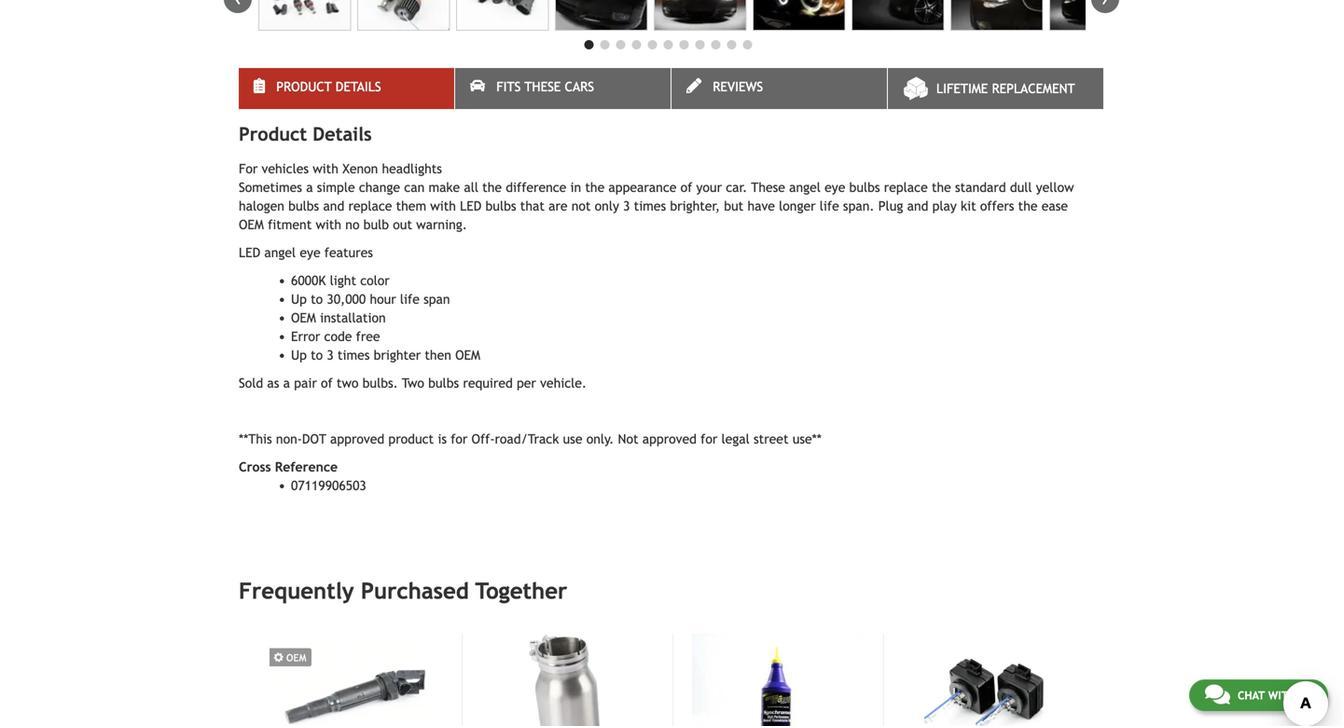 Task type: vqa. For each thing, say whether or not it's contained in the screenshot.
Span.
yes



Task type: locate. For each thing, give the bounding box(es) containing it.
life
[[820, 199, 839, 214], [400, 292, 420, 307]]

0 vertical spatial details
[[336, 79, 381, 94]]

3.5 image
[[481, 634, 652, 727]]

0 horizontal spatial approved
[[330, 432, 384, 447]]

of left two
[[321, 376, 333, 391]]

sometimes a simple change can make all the difference in the appearance of your car. these angel eye bulbs replace the standard dull yellow halogen bulbs and replace them with led bulbs that are not only 3 times brighter, but have longer life span. plug and play kit offers the ease oem fitment with no bulb out warning.
[[239, 180, 1074, 232]]

6000k light
[[291, 273, 356, 288]]

0 horizontal spatial times
[[338, 348, 370, 363]]

a
[[306, 180, 313, 195], [283, 376, 290, 391]]

5 es#2724203 - 003584ziz01a - h8 led angel eye bulb set - crisp, bright, modern lighting with plug & play installation - no error codes! - ziza - bmw image from the left
[[654, 0, 746, 31]]

0 horizontal spatial life
[[400, 292, 420, 307]]

these right fits
[[525, 79, 561, 94]]

ease
[[1042, 199, 1068, 214]]

color
[[360, 273, 390, 288]]

as
[[267, 376, 279, 391]]

that
[[520, 199, 545, 214]]

0 vertical spatial of
[[680, 180, 692, 195]]

replace up the plug
[[884, 180, 928, 195]]

0 vertical spatial to
[[311, 292, 323, 307]]

pair
[[294, 376, 317, 391]]

approved
[[330, 432, 384, 447], [642, 432, 697, 447]]

out
[[393, 217, 412, 232]]

frequently purchased together
[[239, 578, 567, 605]]

6000k light color up to 30,000 hour life span oem installation error code free up to 3 times brighter then oem
[[291, 273, 484, 363]]

with left 'us' at the bottom of the page
[[1268, 689, 1296, 702]]

oem up the error
[[291, 311, 316, 326]]

times down free in the left of the page
[[338, 348, 370, 363]]

product details
[[276, 79, 381, 94], [239, 123, 372, 145]]

1 horizontal spatial times
[[634, 199, 666, 214]]

lifetime replacement link
[[888, 68, 1103, 109]]

approved right "not" in the bottom of the page
[[642, 432, 697, 447]]

0 horizontal spatial of
[[321, 376, 333, 391]]

for
[[451, 432, 468, 447], [701, 432, 717, 447]]

to down 6000k light
[[311, 292, 323, 307]]

0 vertical spatial up
[[291, 292, 307, 307]]

1 vertical spatial replace
[[348, 199, 392, 214]]

reviews
[[713, 79, 763, 94]]

and down simple on the top left of page
[[323, 199, 344, 214]]

all
[[464, 180, 478, 195]]

2 to from the top
[[311, 348, 323, 363]]

the
[[482, 180, 502, 195], [585, 180, 605, 195], [932, 180, 951, 195], [1018, 199, 1038, 214]]

oem right then
[[455, 348, 480, 363]]

for right is
[[451, 432, 468, 447]]

replace
[[884, 180, 928, 195], [348, 199, 392, 214]]

0 horizontal spatial 3
[[327, 348, 334, 363]]

then
[[425, 348, 451, 363]]

1 vertical spatial these
[[751, 180, 785, 195]]

0 vertical spatial 3
[[623, 199, 630, 214]]

1 horizontal spatial these
[[751, 180, 785, 195]]

1 horizontal spatial eye
[[825, 180, 845, 195]]

product details up the vehicles
[[239, 123, 372, 145]]

of up brighter,
[[680, 180, 692, 195]]

0 horizontal spatial and
[[323, 199, 344, 214]]

up down 6000k light
[[291, 292, 307, 307]]

with
[[313, 162, 338, 176], [430, 199, 456, 214], [1268, 689, 1296, 702]]

2 approved from the left
[[642, 432, 697, 447]]

0 vertical spatial led
[[460, 199, 482, 214]]

vehicles
[[262, 162, 309, 176]]

the right in
[[585, 180, 605, 195]]

0 vertical spatial these
[[525, 79, 561, 94]]

0 horizontal spatial angel
[[264, 245, 296, 260]]

1 vertical spatial details
[[313, 123, 372, 145]]

2 up from the top
[[291, 348, 307, 363]]

0 horizontal spatial for
[[451, 432, 468, 447]]

07119906503
[[291, 479, 366, 494]]

cross
[[239, 460, 271, 475]]

2 and from the left
[[907, 199, 928, 214]]

1 vertical spatial life
[[400, 292, 420, 307]]

1 horizontal spatial life
[[820, 199, 839, 214]]

1 vertical spatial times
[[338, 348, 370, 363]]

led down halogen on the top left of the page
[[239, 245, 260, 260]]

but
[[724, 199, 744, 214]]

angel
[[789, 180, 821, 195], [264, 245, 296, 260]]

30,000
[[327, 292, 366, 307]]

details up for vehicles with xenon headlights
[[313, 123, 372, 145]]

for
[[239, 162, 258, 176]]

replace up bulb
[[348, 199, 392, 214]]

lifetime replacement
[[936, 81, 1075, 96]]

up
[[291, 292, 307, 307], [291, 348, 307, 363]]

approved right dot
[[330, 432, 384, 447]]

1 horizontal spatial replace
[[884, 180, 928, 195]]

0 horizontal spatial a
[[283, 376, 290, 391]]

not
[[618, 432, 638, 447]]

0 vertical spatial with
[[313, 162, 338, 176]]

angel up longer
[[789, 180, 821, 195]]

**this
[[239, 432, 272, 447]]

1 horizontal spatial approved
[[642, 432, 697, 447]]

0 horizontal spatial replace
[[348, 199, 392, 214]]

bulb
[[363, 217, 389, 232]]

1 vertical spatial 3
[[327, 348, 334, 363]]

angel down oem fitment with
[[264, 245, 296, 260]]

1 vertical spatial to
[[311, 348, 323, 363]]

to down the error
[[311, 348, 323, 363]]

1 horizontal spatial 3
[[623, 199, 630, 214]]

up down the error
[[291, 348, 307, 363]]

product details up for vehicles with xenon headlights
[[276, 79, 381, 94]]

0 vertical spatial replace
[[884, 180, 928, 195]]

1 vertical spatial product details
[[239, 123, 372, 145]]

with down make
[[430, 199, 456, 214]]

life left span.
[[820, 199, 839, 214]]

0 vertical spatial angel
[[789, 180, 821, 195]]

times inside sometimes a simple change can make all the difference in the appearance of your car. these angel eye bulbs replace the standard dull yellow halogen bulbs and replace them with led bulbs that are not only 3 times brighter, but have longer life span. plug and play kit offers the ease oem fitment with no bulb out warning.
[[634, 199, 666, 214]]

span
[[423, 292, 450, 307]]

free
[[356, 329, 380, 344]]

oem
[[291, 311, 316, 326], [455, 348, 480, 363]]

0 vertical spatial oem
[[291, 311, 316, 326]]

two
[[337, 376, 359, 391]]

1 vertical spatial oem
[[455, 348, 480, 363]]

0 horizontal spatial eye
[[300, 245, 320, 260]]

0 vertical spatial eye
[[825, 180, 845, 195]]

3 es#2724203 - 003584ziz01a - h8 led angel eye bulb set - crisp, bright, modern lighting with plug & play installation - no error codes! - ziza - bmw image from the left
[[456, 0, 549, 31]]

1 vertical spatial up
[[291, 348, 307, 363]]

0 vertical spatial product
[[276, 79, 332, 94]]

es#2724203 - 003584ziz01a - h8 led angel eye bulb set - crisp, bright, modern lighting with plug & play installation - no error codes! - ziza - bmw image
[[258, 0, 351, 31], [357, 0, 450, 31], [456, 0, 549, 31], [555, 0, 648, 31], [654, 0, 746, 31], [753, 0, 845, 31], [852, 0, 944, 31], [950, 0, 1043, 31], [1049, 0, 1142, 31]]

2 horizontal spatial with
[[1268, 689, 1296, 702]]

1 horizontal spatial for
[[701, 432, 717, 447]]

1 horizontal spatial oem
[[455, 348, 480, 363]]

together
[[475, 578, 567, 605]]

ignition coil with spark plug connector (eldor) image
[[270, 634, 441, 727]]

replacement
[[992, 81, 1075, 96]]

1 horizontal spatial of
[[680, 180, 692, 195]]

3 down "code"
[[327, 348, 334, 363]]

halogen
[[239, 199, 284, 214]]

3 right only at the top left of the page
[[623, 199, 630, 214]]

with inside sometimes a simple change can make all the difference in the appearance of your car. these angel eye bulbs replace the standard dull yellow halogen bulbs and replace them with led bulbs that are not only 3 times brighter, but have longer life span. plug and play kit offers the ease oem fitment with no bulb out warning.
[[430, 199, 456, 214]]

1 horizontal spatial and
[[907, 199, 928, 214]]

eye
[[825, 180, 845, 195], [300, 245, 320, 260]]

yellow
[[1036, 180, 1074, 195]]

these
[[525, 79, 561, 94], [751, 180, 785, 195]]

3
[[623, 199, 630, 214], [327, 348, 334, 363]]

0 vertical spatial a
[[306, 180, 313, 195]]

with up simple on the top left of page
[[313, 162, 338, 176]]

chat
[[1238, 689, 1265, 702]]

features
[[324, 245, 373, 260]]

legal
[[721, 432, 750, 447]]

1 and from the left
[[323, 199, 344, 214]]

bulbs up oem fitment with
[[288, 199, 319, 214]]

bulbs down then
[[428, 376, 459, 391]]

0 vertical spatial life
[[820, 199, 839, 214]]

eye up span.
[[825, 180, 845, 195]]

life right hour
[[400, 292, 420, 307]]

difference
[[506, 180, 566, 195]]

non-
[[276, 432, 302, 447]]

led inside sometimes a simple change can make all the difference in the appearance of your car. these angel eye bulbs replace the standard dull yellow halogen bulbs and replace them with led bulbs that are not only 3 times brighter, but have longer life span. plug and play kit offers the ease oem fitment with no bulb out warning.
[[460, 199, 482, 214]]

1 horizontal spatial with
[[430, 199, 456, 214]]

for left legal
[[701, 432, 717, 447]]

vehicle.
[[540, 376, 587, 391]]

and left play
[[907, 199, 928, 214]]

1 vertical spatial product
[[239, 123, 307, 145]]

bulbs left that
[[485, 199, 516, 214]]

1 horizontal spatial a
[[306, 180, 313, 195]]

brighter,
[[670, 199, 720, 214]]

bulbs up span.
[[849, 180, 880, 195]]

headlights
[[382, 162, 442, 176]]

1 es#2724203 - 003584ziz01a - h8 led angel eye bulb set - crisp, bright, modern lighting with plug & play installation - no error codes! - ziza - bmw image from the left
[[258, 0, 351, 31]]

details
[[336, 79, 381, 94], [313, 123, 372, 145]]

span.
[[843, 199, 874, 214]]

these up have
[[751, 180, 785, 195]]

0 vertical spatial times
[[634, 199, 666, 214]]

fits these cars
[[496, 79, 594, 94]]

eye up 6000k light
[[300, 245, 320, 260]]

only
[[595, 199, 619, 214]]

1 horizontal spatial angel
[[789, 180, 821, 195]]

4 es#2724203 - 003584ziz01a - h8 led angel eye bulb set - crisp, bright, modern lighting with plug & play installation - no error codes! - ziza - bmw image from the left
[[555, 0, 648, 31]]

7 es#2724203 - 003584ziz01a - h8 led angel eye bulb set - crisp, bright, modern lighting with plug & play installation - no error codes! - ziza - bmw image from the left
[[852, 0, 944, 31]]

1 vertical spatial with
[[430, 199, 456, 214]]

details up the xenon
[[336, 79, 381, 94]]

a right as
[[283, 376, 290, 391]]

the up play
[[932, 180, 951, 195]]

times down the appearance
[[634, 199, 666, 214]]

1 vertical spatial led
[[239, 245, 260, 260]]

fits
[[496, 79, 521, 94]]

use**
[[792, 432, 822, 447]]

and
[[323, 199, 344, 214], [907, 199, 928, 214]]

required
[[463, 376, 513, 391]]

a left simple on the top left of page
[[306, 180, 313, 195]]

led down all at the left of page
[[460, 199, 482, 214]]

kit
[[961, 199, 976, 214]]

1 horizontal spatial led
[[460, 199, 482, 214]]



Task type: describe. For each thing, give the bounding box(es) containing it.
warning.
[[416, 217, 467, 232]]

car.
[[726, 180, 747, 195]]

make
[[428, 180, 460, 195]]

0 horizontal spatial these
[[525, 79, 561, 94]]

street
[[754, 432, 789, 447]]

synchromax transmission fluid - 1 quart image
[[692, 634, 863, 727]]

1 vertical spatial angel
[[264, 245, 296, 260]]

per
[[517, 376, 536, 391]]

code
[[324, 329, 352, 344]]

3 inside '6000k light color up to 30,000 hour life span oem installation error code free up to 3 times brighter then oem'
[[327, 348, 334, 363]]

life inside sometimes a simple change can make all the difference in the appearance of your car. these angel eye bulbs replace the standard dull yellow halogen bulbs and replace them with led bulbs that are not only 3 times brighter, but have longer life span. plug and play kit offers the ease oem fitment with no bulb out warning.
[[820, 199, 839, 214]]

the right all at the left of page
[[482, 180, 502, 195]]

not
[[571, 199, 591, 214]]

plug
[[878, 199, 903, 214]]

hour
[[370, 292, 396, 307]]

only.
[[586, 432, 614, 447]]

led angel eye features
[[239, 245, 373, 260]]

no
[[345, 217, 360, 232]]

9 es#2724203 - 003584ziz01a - h8 led angel eye bulb set - crisp, bright, modern lighting with plug & play installation - no error codes! - ziza - bmw image from the left
[[1049, 0, 1142, 31]]

xenon
[[342, 162, 378, 176]]

simple
[[317, 180, 355, 195]]

cars
[[565, 79, 594, 94]]

8 es#2724203 - 003584ziz01a - h8 led angel eye bulb set - crisp, bright, modern lighting with plug & play installation - no error codes! - ziza - bmw image from the left
[[950, 0, 1043, 31]]

sold
[[239, 376, 263, 391]]

brighter
[[374, 348, 421, 363]]

2 for from the left
[[701, 432, 717, 447]]

1 to from the top
[[311, 292, 323, 307]]

1 vertical spatial of
[[321, 376, 333, 391]]

1 for from the left
[[451, 432, 468, 447]]

1 vertical spatial eye
[[300, 245, 320, 260]]

purchased
[[361, 578, 469, 605]]

standard
[[955, 180, 1006, 195]]

reviews link
[[672, 68, 887, 109]]

your
[[696, 180, 722, 195]]

1 up from the top
[[291, 292, 307, 307]]

bulbs.
[[362, 376, 398, 391]]

eye inside sometimes a simple change can make all the difference in the appearance of your car. these angel eye bulbs replace the standard dull yellow halogen bulbs and replace them with led bulbs that are not only 3 times brighter, but have longer life span. plug and play kit offers the ease oem fitment with no bulb out warning.
[[825, 180, 845, 195]]

them
[[396, 199, 426, 214]]

life inside '6000k light color up to 30,000 hour life span oem installation error code free up to 3 times brighter then oem'
[[400, 292, 420, 307]]

is
[[438, 432, 447, 447]]

comments image
[[1205, 684, 1230, 706]]

play
[[932, 199, 957, 214]]

error
[[291, 329, 320, 344]]

chat with us link
[[1189, 680, 1328, 712]]

off-
[[471, 432, 495, 447]]

0 horizontal spatial oem
[[291, 311, 316, 326]]

for vehicles with xenon headlights
[[239, 162, 442, 176]]

appearance
[[608, 180, 677, 195]]

dull
[[1010, 180, 1032, 195]]

product details link
[[239, 68, 454, 109]]

angel inside sometimes a simple change can make all the difference in the appearance of your car. these angel eye bulbs replace the standard dull yellow halogen bulbs and replace them with led bulbs that are not only 3 times brighter, but have longer life span. plug and play kit offers the ease oem fitment with no bulb out warning.
[[789, 180, 821, 195]]

offers
[[980, 199, 1014, 214]]

times inside '6000k light color up to 30,000 hour life span oem installation error code free up to 3 times brighter then oem'
[[338, 348, 370, 363]]

are
[[548, 199, 568, 214]]

in
[[570, 180, 581, 195]]

0 horizontal spatial with
[[313, 162, 338, 176]]

frequently
[[239, 578, 354, 605]]

change
[[359, 180, 400, 195]]

lifetime
[[936, 81, 988, 96]]

2 es#2724203 - 003584ziz01a - h8 led angel eye bulb set - crisp, bright, modern lighting with plug & play installation - no error codes! - ziza - bmw image from the left
[[357, 0, 450, 31]]

road/track
[[495, 432, 559, 447]]

cross reference 07119906503
[[239, 460, 366, 494]]

**this non-dot approved product is for off-road/track use only. not approved for legal street use**
[[239, 432, 822, 447]]

d1s 6500k xb xenon bulb - pair image
[[903, 634, 1073, 727]]

us
[[1299, 689, 1312, 702]]

3 inside sometimes a simple change can make all the difference in the appearance of your car. these angel eye bulbs replace the standard dull yellow halogen bulbs and replace them with led bulbs that are not only 3 times brighter, but have longer life span. plug and play kit offers the ease oem fitment with no bulb out warning.
[[623, 199, 630, 214]]

sold as a pair of two bulbs. two bulbs required per vehicle.
[[239, 376, 587, 391]]

1 approved from the left
[[330, 432, 384, 447]]

installation
[[320, 311, 386, 326]]

of inside sometimes a simple change can make all the difference in the appearance of your car. these angel eye bulbs replace the standard dull yellow halogen bulbs and replace them with led bulbs that are not only 3 times brighter, but have longer life span. plug and play kit offers the ease oem fitment with no bulb out warning.
[[680, 180, 692, 195]]

can
[[404, 180, 425, 195]]

fits these cars link
[[455, 68, 671, 109]]

have
[[747, 199, 775, 214]]

a inside sometimes a simple change can make all the difference in the appearance of your car. these angel eye bulbs replace the standard dull yellow halogen bulbs and replace them with led bulbs that are not only 3 times brighter, but have longer life span. plug and play kit offers the ease oem fitment with no bulb out warning.
[[306, 180, 313, 195]]

chat with us
[[1238, 689, 1312, 702]]

use
[[563, 432, 582, 447]]

dot
[[302, 432, 326, 447]]

reference
[[275, 460, 338, 475]]

these inside sometimes a simple change can make all the difference in the appearance of your car. these angel eye bulbs replace the standard dull yellow halogen bulbs and replace them with led bulbs that are not only 3 times brighter, but have longer life span. plug and play kit offers the ease oem fitment with no bulb out warning.
[[751, 180, 785, 195]]

the down dull
[[1018, 199, 1038, 214]]

0 horizontal spatial led
[[239, 245, 260, 260]]

product
[[388, 432, 434, 447]]

longer
[[779, 199, 816, 214]]

2 vertical spatial with
[[1268, 689, 1296, 702]]

two
[[402, 376, 424, 391]]

6 es#2724203 - 003584ziz01a - h8 led angel eye bulb set - crisp, bright, modern lighting with plug & play installation - no error codes! - ziza - bmw image from the left
[[753, 0, 845, 31]]

1 vertical spatial a
[[283, 376, 290, 391]]

0 vertical spatial product details
[[276, 79, 381, 94]]

sometimes
[[239, 180, 302, 195]]



